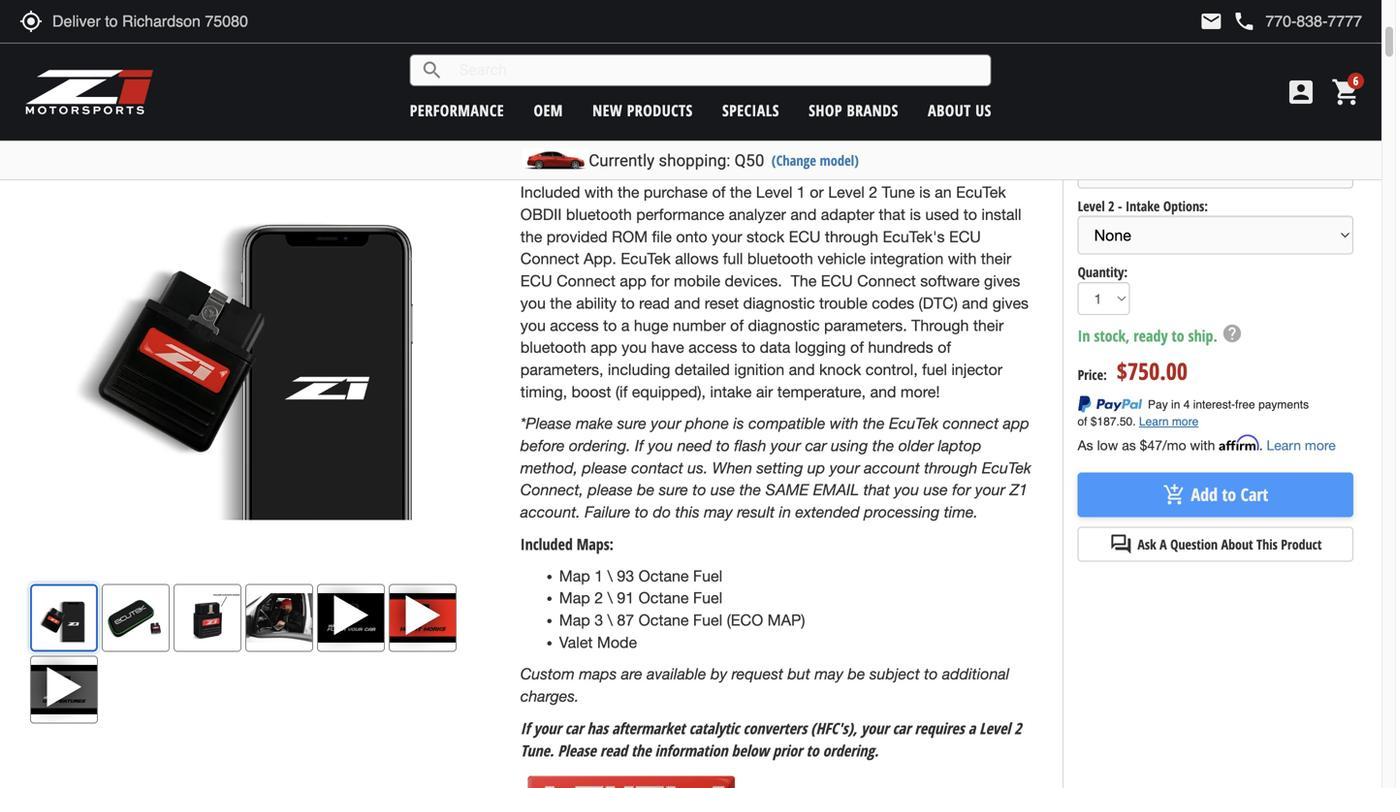 Task type: describe. For each thing, give the bounding box(es) containing it.
please inside please review the product description if you are unsure about any of the options below.
[[1078, 20, 1115, 35]]

question
[[1170, 535, 1218, 554]]

vehicle.
[[602, 107, 655, 125]]

ecutek down connect
[[982, 458, 1031, 477]]

shop brands link
[[809, 100, 899, 121]]

and up (change model) link
[[805, 129, 831, 147]]

your down pre-
[[911, 107, 941, 125]]

parameters.
[[824, 316, 907, 334]]

z1 motorsports logo image
[[24, 68, 155, 116]]

equipped),
[[632, 383, 706, 401]]

ecu right stock
[[789, 228, 821, 246]]

1 horizontal spatial access
[[689, 339, 737, 356]]

solution
[[953, 41, 1007, 59]]

your up time.
[[975, 481, 1005, 499]]

charges.
[[520, 687, 579, 705]]

may inside *please make sure your phone is compatible with the ecutek connect app before ordering. if you need to flash your car using the older laptop method, please contact us. when setting up your account through ecutek connect, please be sure to use the same email that you use for your z1 account. failure to do this may result in extended processing time.
[[704, 503, 733, 521]]

intake
[[1126, 197, 1160, 215]]

ordering. inside if your car has aftermarket catalytic converters (hfc's), your car requires a level 2 tune. please read the information below prior to ordering.
[[823, 740, 879, 761]]

allows
[[675, 250, 719, 268]]

boost
[[572, 383, 611, 401]]

ecu down used
[[949, 228, 981, 246]]

your down using
[[830, 458, 860, 477]]

to right the "add"
[[1222, 483, 1236, 507]]

g37
[[710, 63, 739, 81]]

0 horizontal spatial access
[[550, 316, 599, 334]]

your up tune.
[[534, 718, 561, 739]]

car inside the z1 performance tuning package provides the best tuning solution for your nissan 370z or infiniti g37 outside of our in-house services. the level 1 tune (base) requires no dyno tuning and is expertly pre-calibrated to suit your vehicle. our level 2 tune (custom) will allow your car to unlock maximum power from your mods and lets you get your money's worth from all your performance upgrades.
[[946, 107, 967, 125]]

be inside *please make sure your phone is compatible with the ecutek connect app before ordering. if you need to flash your car using the older laptop method, please contact us. when setting up your account through ecutek connect, please be sure to use the same email that you use for your z1 account. failure to do this may result in extended processing time.
[[637, 481, 655, 499]]

0 vertical spatial diagnostic
[[743, 294, 815, 312]]

get
[[894, 129, 916, 147]]

pre-
[[931, 85, 959, 103]]

connect down "provided"
[[520, 250, 579, 268]]

of down currently shopping: q50 (change model)
[[712, 183, 726, 201]]

2 inside the z1 performance tuning package provides the best tuning solution for your nissan 370z or infiniti g37 outside of our in-house services. the level 1 tune (base) requires no dyno tuning and is expertly pre-calibrated to suit your vehicle. our level 2 tune (custom) will allow your car to unlock maximum power from your mods and lets you get your money's worth from all your performance upgrades.
[[730, 107, 739, 125]]

will
[[844, 107, 866, 125]]

parameters,
[[520, 361, 603, 379]]

level up adapter
[[828, 183, 865, 201]]

you left ability
[[520, 294, 546, 312]]

currently shopping: q50 (change model)
[[589, 151, 859, 170]]

2 inside included with the purchase of the level 1 or level 2 tune is an ecutek obdii bluetooth performance analyzer and adapter that is used to install the provided rom file onto your stock ecu through ecutek's ecu connect app. ecutek allows full bluetooth vehicle integration with their ecu connect app for mobile devices.  the ecu connect software gives you the ability to read and reset diagnostic trouble codes (dtc) and gives you access to a huge number of diagnostic parameters. through their bluetooth app you have access to data logging of hundreds of parameters, including detailed ignition and knock control, fuel injector timing, boost (if equipped), intake air temperature, and more!
[[869, 183, 878, 201]]

level 2 - intake options:
[[1078, 197, 1208, 215]]

add
[[1191, 483, 1218, 507]]

calibrated
[[959, 85, 1028, 103]]

when
[[712, 458, 752, 477]]

logging
[[795, 339, 846, 356]]

with down all
[[585, 183, 613, 201]]

temperature,
[[777, 383, 866, 401]]

the up result
[[739, 481, 761, 499]]

tuning
[[666, 41, 712, 59]]

2 octane from the top
[[639, 589, 689, 607]]

unlock
[[520, 129, 566, 147]]

aftermarket
[[612, 718, 685, 739]]

0 horizontal spatial tune
[[574, 85, 607, 103]]

(eco
[[727, 611, 763, 629]]

the left ability
[[550, 294, 572, 312]]

you up contact
[[648, 436, 673, 455]]

and down mobile
[[674, 294, 700, 312]]

the up account
[[872, 436, 894, 455]]

the up analyzer
[[730, 183, 752, 201]]

and down control,
[[870, 383, 896, 401]]

detailed
[[675, 361, 730, 379]]

q50
[[735, 151, 764, 170]]

map)
[[768, 611, 805, 629]]

custom maps are available by request but may be subject to additional charges.
[[520, 665, 1010, 705]]

level down no
[[689, 107, 726, 125]]

your up maximum
[[568, 107, 598, 125]]

subject
[[870, 665, 920, 683]]

older
[[899, 436, 934, 455]]

mail phone
[[1200, 10, 1256, 33]]

through for ecu
[[825, 228, 878, 246]]

your right all
[[620, 152, 650, 169]]

0 vertical spatial about
[[928, 100, 971, 121]]

to down the us.
[[693, 481, 706, 499]]

included for included with the purchase of the level 1 or level 2 tune is an ecutek obdii bluetooth performance analyzer and adapter that is used to install the provided rom file onto your stock ecu through ecutek's ecu connect app. ecutek allows full bluetooth vehicle integration with their ecu connect app for mobile devices.  the ecu connect software gives you the ability to read and reset diagnostic trouble codes (dtc) and gives you access to a huge number of diagnostic parameters. through their bluetooth app you have access to data logging of hundreds of parameters, including detailed ignition and knock control, fuel injector timing, boost (if equipped), intake air temperature, and more!
[[520, 183, 580, 201]]

level left exhaust
[[1078, 131, 1105, 149]]

adapter
[[821, 206, 874, 224]]

1 horizontal spatial tuning
[[905, 41, 949, 59]]

that inside included with the purchase of the level 1 or level 2 tune is an ecutek obdii bluetooth performance analyzer and adapter that is used to install the provided rom file onto your stock ecu through ecutek's ecu connect app. ecutek allows full bluetooth vehicle integration with their ecu connect app for mobile devices.  the ecu connect software gives you the ability to read and reset diagnostic trouble codes (dtc) and gives you access to a huge number of diagnostic parameters. through their bluetooth app you have access to data logging of hundreds of parameters, including detailed ignition and knock control, fuel injector timing, boost (if equipped), intake air temperature, and more!
[[879, 206, 905, 224]]

1 inside the z1 performance tuning package provides the best tuning solution for your nissan 370z or infiniti g37 outside of our in-house services. the level 1 tune (base) requires no dyno tuning and is expertly pre-calibrated to suit your vehicle. our level 2 tune (custom) will allow your car to unlock maximum power from your mods and lets you get your money's worth from all your performance upgrades.
[[561, 85, 570, 103]]

question_answer ask a question about this product
[[1110, 533, 1322, 556]]

using
[[831, 436, 868, 455]]

unsure
[[1078, 38, 1116, 53]]

purchase
[[644, 183, 708, 201]]

your down compatible on the bottom right of the page
[[771, 436, 801, 455]]

ecutek up older
[[889, 414, 938, 433]]

connect up codes
[[857, 272, 916, 290]]

read inside included with the purchase of the level 1 or level 2 tune is an ecutek obdii bluetooth performance analyzer and adapter that is used to install the provided rom file onto your stock ecu through ecutek's ecu connect app. ecutek allows full bluetooth vehicle integration with their ecu connect app for mobile devices.  the ecu connect software gives you the ability to read and reset diagnostic trouble codes (dtc) and gives you access to a huge number of diagnostic parameters. through their bluetooth app you have access to data logging of hundreds of parameters, including detailed ignition and knock control, fuel injector timing, boost (if equipped), intake air temperature, and more!
[[639, 294, 670, 312]]

the down currently
[[618, 183, 639, 201]]

reset
[[705, 294, 739, 312]]

3 octane from the top
[[639, 611, 689, 629]]

your up oem
[[520, 63, 551, 81]]

house
[[862, 63, 904, 81]]

lets
[[835, 129, 860, 147]]

below
[[732, 740, 769, 761]]

0 vertical spatial please
[[582, 458, 627, 477]]

information
[[655, 740, 728, 761]]

to left do
[[635, 503, 649, 521]]

processing
[[864, 503, 940, 521]]

ecutek down rom
[[621, 250, 671, 268]]

this
[[1257, 535, 1278, 554]]

0 horizontal spatial app
[[591, 339, 617, 356]]

the down product
[[1193, 38, 1211, 53]]

ability
[[576, 294, 617, 312]]

0 vertical spatial performance
[[410, 100, 504, 121]]

the up using
[[863, 414, 885, 433]]

0 vertical spatial bluetooth
[[566, 206, 632, 224]]

370z
[[607, 63, 642, 81]]

and left adapter
[[790, 206, 817, 224]]

1 vertical spatial sure
[[659, 481, 688, 499]]

data
[[760, 339, 791, 356]]

be inside custom maps are available by request but may be subject to additional charges.
[[848, 665, 865, 683]]

laptop
[[938, 436, 982, 455]]

performance inside included with the purchase of the level 1 or level 2 tune is an ecutek obdii bluetooth performance analyzer and adapter that is used to install the provided rom file onto your stock ecu through ecutek's ecu connect app. ecutek allows full bluetooth vehicle integration with their ecu connect app for mobile devices.  the ecu connect software gives you the ability to read and reset diagnostic trouble codes (dtc) and gives you access to a huge number of diagnostic parameters. through their bluetooth app you have access to data logging of hundreds of parameters, including detailed ignition and knock control, fuel injector timing, boost (if equipped), intake air temperature, and more!
[[636, 206, 724, 224]]

(change model) link
[[772, 151, 859, 170]]

currently
[[589, 151, 655, 170]]

requires inside if your car has aftermarket catalytic converters (hfc's), your car requires a level 2 tune. please read the information below prior to ordering.
[[915, 718, 964, 739]]

my_location
[[19, 10, 43, 33]]

air
[[756, 383, 773, 401]]

you inside please review the product description if you are unsure about any of the options below.
[[1303, 20, 1324, 35]]

about
[[1119, 38, 1152, 53]]

provided
[[547, 228, 608, 246]]

the up the any
[[1158, 20, 1176, 35]]

may inside custom maps are available by request but may be subject to additional charges.
[[815, 665, 843, 683]]

help
[[1222, 323, 1243, 344]]

- for intake
[[1118, 197, 1122, 215]]

car down subject
[[893, 718, 911, 739]]

for inside included with the purchase of the level 1 or level 2 tune is an ecutek obdii bluetooth performance analyzer and adapter that is used to install the provided rom file onto your stock ecu through ecutek's ecu connect app. ecutek allows full bluetooth vehicle integration with their ecu connect app for mobile devices.  the ecu connect software gives you the ability to read and reset diagnostic trouble codes (dtc) and gives you access to a huge number of diagnostic parameters. through their bluetooth app you have access to data logging of hundreds of parameters, including detailed ignition and knock control, fuel injector timing, boost (if equipped), intake air temperature, and more!
[[651, 272, 670, 290]]

1 horizontal spatial from
[[691, 129, 722, 147]]

to left "suit"
[[520, 107, 534, 125]]

through
[[912, 316, 969, 334]]

have
[[651, 339, 684, 356]]

is inside *please make sure your phone is compatible with the ecutek connect app before ordering. if you need to flash your car using the older laptop method, please contact us. when setting up your account through ecutek connect, please be sure to use the same email that you use for your z1 account. failure to do this may result in extended processing time.
[[733, 414, 744, 433]]

your up q50
[[727, 129, 757, 147]]

you up including
[[622, 339, 647, 356]]

1 vertical spatial gives
[[993, 294, 1029, 312]]

timing,
[[520, 383, 567, 401]]

your right get
[[920, 129, 951, 147]]

additional
[[942, 665, 1010, 683]]

of down reset
[[730, 316, 744, 334]]

the inside if your car has aftermarket catalytic converters (hfc's), your car requires a level 2 tune. please read the information below prior to ordering.
[[631, 740, 651, 761]]

level left intake
[[1078, 197, 1105, 215]]

time.
[[944, 503, 978, 521]]

extended
[[795, 503, 860, 521]]

ask
[[1138, 535, 1156, 554]]

need
[[677, 436, 712, 455]]

your down equipped),
[[651, 414, 681, 433]]

shopping:
[[659, 151, 730, 170]]

provides
[[781, 41, 841, 59]]

connect,
[[520, 481, 584, 499]]

if
[[1293, 20, 1300, 35]]

app.
[[584, 250, 616, 268]]

car left has
[[565, 718, 583, 739]]

2 map from the top
[[559, 589, 590, 607]]

about us link
[[928, 100, 992, 121]]

if your car has aftermarket catalytic converters (hfc's), your car requires a level 2 tune. please read the information below prior to ordering.
[[520, 718, 1022, 761]]

your right (hfc's),
[[861, 718, 889, 739]]

performance link
[[410, 100, 504, 121]]

1 horizontal spatial phone
[[1233, 10, 1256, 33]]

our
[[659, 107, 685, 125]]

mobile
[[674, 272, 720, 290]]

request
[[732, 665, 783, 683]]

1 inside included with the purchase of the level 1 or level 2 tune is an ecutek obdii bluetooth performance analyzer and adapter that is used to install the provided rom file onto your stock ecu through ecutek's ecu connect app. ecutek allows full bluetooth vehicle integration with their ecu connect app for mobile devices.  the ecu connect software gives you the ability to read and reset diagnostic trouble codes (dtc) and gives you access to a huge number of diagnostic parameters. through their bluetooth app you have access to data logging of hundreds of parameters, including detailed ignition and knock control, fuel injector timing, boost (if equipped), intake air temperature, and more!
[[797, 183, 805, 201]]

outside
[[743, 63, 795, 81]]

specials
[[722, 100, 779, 121]]

(if
[[616, 383, 628, 401]]

our
[[817, 63, 839, 81]]

to up ignition
[[742, 339, 755, 356]]

you up processing
[[894, 481, 919, 499]]

to right used
[[963, 206, 977, 224]]

money's
[[955, 129, 1014, 147]]

0 vertical spatial the
[[520, 41, 546, 59]]

ecutek up install
[[956, 183, 1006, 201]]



Task type: vqa. For each thing, say whether or not it's contained in the screenshot.
currently shopping: y50 (change model)
no



Task type: locate. For each thing, give the bounding box(es) containing it.
0 horizontal spatial read
[[600, 740, 627, 761]]

0 vertical spatial may
[[704, 503, 733, 521]]

phone inside *please make sure your phone is compatible with the ecutek connect app before ordering. if you need to flash your car using the older laptop method, please contact us. when setting up your account through ecutek connect, please be sure to use the same email that you use for your z1 account. failure to do this may result in extended processing time.
[[685, 414, 729, 433]]

2 fuel from the top
[[693, 589, 722, 607]]

allow
[[871, 107, 907, 125]]

best
[[871, 41, 901, 59]]

sure up do
[[659, 481, 688, 499]]

if up contact
[[635, 436, 644, 455]]

this
[[675, 503, 700, 521]]

level up analyzer
[[756, 183, 793, 201]]

2 vertical spatial fuel
[[693, 611, 722, 629]]

access
[[550, 316, 599, 334], [689, 339, 737, 356]]

1 - from the top
[[1118, 131, 1122, 149]]

2 - from the top
[[1118, 197, 1122, 215]]

$750.00
[[1117, 355, 1188, 387]]

through for account
[[924, 458, 978, 477]]

model)
[[820, 151, 859, 170]]

the z1 performance tuning package provides the best tuning solution for your nissan 370z or infiniti g37 outside of our in-house services. the level 1 tune (base) requires no dyno tuning and is expertly pre-calibrated to suit your vehicle. our level 2 tune (custom) will allow your car to unlock maximum power from your mods and lets you get your money's worth from all your performance upgrades.
[[520, 41, 1030, 169]]

1 vertical spatial z1
[[1010, 481, 1028, 499]]

1 horizontal spatial through
[[924, 458, 978, 477]]

new products link
[[593, 100, 693, 121]]

ecu down vehicle
[[821, 272, 853, 290]]

1 horizontal spatial read
[[639, 294, 670, 312]]

for up time.
[[952, 481, 971, 499]]

email
[[813, 481, 859, 499]]

you up parameters,
[[520, 316, 546, 334]]

1 down (change
[[797, 183, 805, 201]]

0 horizontal spatial if
[[520, 718, 530, 739]]

2 vertical spatial bluetooth
[[520, 339, 586, 356]]

please up unsure
[[1078, 20, 1115, 35]]

ecu
[[789, 228, 821, 246], [949, 228, 981, 246], [520, 272, 552, 290], [821, 272, 853, 290]]

any
[[1155, 38, 1175, 53]]

if inside if your car has aftermarket catalytic converters (hfc's), your car requires a level 2 tune. please read the information below prior to ordering.
[[520, 718, 530, 739]]

use down when
[[711, 481, 735, 499]]

2 inside if your car has aftermarket catalytic converters (hfc's), your car requires a level 2 tune. please read the information below prior to ordering.
[[1014, 718, 1022, 739]]

and down logging at the top of the page
[[789, 361, 815, 379]]

2 horizontal spatial tune
[[882, 183, 915, 201]]

/mo
[[1162, 437, 1186, 453]]

1 horizontal spatial a
[[968, 718, 976, 739]]

1 vertical spatial performance
[[654, 152, 743, 169]]

3 fuel from the top
[[693, 611, 722, 629]]

and down software
[[962, 294, 988, 312]]

app down rom
[[620, 272, 647, 290]]

connect up ability
[[557, 272, 616, 290]]

0 horizontal spatial about
[[928, 100, 971, 121]]

1 down nissan
[[561, 85, 570, 103]]

0 horizontal spatial for
[[651, 272, 670, 290]]

is inside the z1 performance tuning package provides the best tuning solution for your nissan 370z or infiniti g37 outside of our in-house services. the level 1 tune (base) requires no dyno tuning and is expertly pre-calibrated to suit your vehicle. our level 2 tune (custom) will allow your car to unlock maximum power from your mods and lets you get your money's worth from all your performance upgrades.
[[856, 85, 867, 103]]

2 vertical spatial the
[[791, 272, 817, 290]]

0 vertical spatial z1
[[551, 41, 569, 59]]

sure down the (if
[[617, 414, 647, 433]]

please review the product description if you are unsure about any of the options below.
[[1078, 20, 1345, 53]]

1 horizontal spatial be
[[848, 665, 865, 683]]

1 horizontal spatial or
[[810, 183, 824, 201]]

performance inside the z1 performance tuning package provides the best tuning solution for your nissan 370z or infiniti g37 outside of our in-house services. the level 1 tune (base) requires no dyno tuning and is expertly pre-calibrated to suit your vehicle. our level 2 tune (custom) will allow your car to unlock maximum power from your mods and lets you get your money's worth from all your performance upgrades.
[[654, 152, 743, 169]]

3 map from the top
[[559, 611, 590, 629]]

1 vertical spatial please
[[588, 481, 633, 499]]

through inside included with the purchase of the level 1 or level 2 tune is an ecutek obdii bluetooth performance analyzer and adapter that is used to install the provided rom file onto your stock ecu through ecutek's ecu connect app. ecutek allows full bluetooth vehicle integration with their ecu connect app for mobile devices.  the ecu connect software gives you the ability to read and reset diagnostic trouble codes (dtc) and gives you access to a huge number of diagnostic parameters. through their bluetooth app you have access to data logging of hundreds of parameters, including detailed ignition and knock control, fuel injector timing, boost (if equipped), intake air temperature, and more!
[[825, 228, 878, 246]]

the up oem link
[[520, 41, 546, 59]]

their down install
[[981, 250, 1011, 268]]

0 vertical spatial tuning
[[905, 41, 949, 59]]

if inside *please make sure your phone is compatible with the ecutek connect app before ordering. if you need to flash your car using the older laptop method, please contact us. when setting up your account through ecutek connect, please be sure to use the same email that you use for your z1 account. failure to do this may result in extended processing time.
[[635, 436, 644, 455]]

rom
[[612, 228, 648, 246]]

2 vertical spatial for
[[952, 481, 971, 499]]

0 horizontal spatial a
[[621, 316, 630, 334]]

below.
[[1260, 38, 1297, 53]]

1 vertical spatial map
[[559, 589, 590, 607]]

the down the obdii at left top
[[520, 228, 542, 246]]

2 included from the top
[[520, 534, 573, 555]]

integration
[[870, 250, 944, 268]]

the inside included with the purchase of the level 1 or level 2 tune is an ecutek obdii bluetooth performance analyzer and adapter that is used to install the provided rom file onto your stock ecu through ecutek's ecu connect app. ecutek allows full bluetooth vehicle integration with their ecu connect app for mobile devices.  the ecu connect software gives you the ability to read and reset diagnostic trouble codes (dtc) and gives you access to a huge number of diagnostic parameters. through their bluetooth app you have access to data logging of hundreds of parameters, including detailed ignition and knock control, fuel injector timing, boost (if equipped), intake air temperature, and more!
[[791, 272, 817, 290]]

of inside the z1 performance tuning package provides the best tuning solution for your nissan 370z or infiniti g37 outside of our in-house services. the level 1 tune (base) requires no dyno tuning and is expertly pre-calibrated to suit your vehicle. our level 2 tune (custom) will allow your car to unlock maximum power from your mods and lets you get your money's worth from all your performance upgrades.
[[799, 63, 812, 81]]

ordering. down (hfc's),
[[823, 740, 879, 761]]

0 horizontal spatial from
[[564, 152, 596, 169]]

to right "prior"
[[806, 740, 819, 761]]

knock
[[819, 361, 861, 379]]

fuel left (eco
[[693, 611, 722, 629]]

1 vertical spatial diagnostic
[[748, 316, 820, 334]]

a
[[1160, 535, 1167, 554]]

exhaust
[[1126, 131, 1167, 149]]

3 \ from the top
[[608, 611, 613, 629]]

2 \ from the top
[[608, 589, 613, 607]]

octane right 91
[[639, 589, 689, 607]]

has
[[587, 718, 608, 739]]

search
[[421, 59, 444, 82]]

through down adapter
[[825, 228, 878, 246]]

- for exhaust
[[1118, 131, 1122, 149]]

performance
[[410, 100, 504, 121], [654, 152, 743, 169], [636, 206, 724, 224]]

tune down dyno
[[743, 107, 776, 125]]

1 vertical spatial from
[[564, 152, 596, 169]]

\ left 93
[[608, 567, 613, 585]]

your up full
[[712, 228, 742, 246]]

2 inside map 1 \ 93 octane fuel map 2 \ 91 octane fuel map 3 \ 87 octane fuel (eco map) valet mode
[[595, 589, 603, 607]]

1 horizontal spatial about
[[1221, 535, 1253, 554]]

bluetooth
[[566, 206, 632, 224], [747, 250, 813, 268], [520, 339, 586, 356]]

1 included from the top
[[520, 183, 580, 201]]

please inside if your car has aftermarket catalytic converters (hfc's), your car requires a level 2 tune. please read the information below prior to ordering.
[[558, 740, 596, 761]]

0 vertical spatial sure
[[617, 414, 647, 433]]

expertly
[[871, 85, 926, 103]]

analyzer
[[729, 206, 786, 224]]

performance down purchase
[[636, 206, 724, 224]]

1 vertical spatial that
[[863, 481, 890, 499]]

shop brands
[[809, 100, 899, 121]]

nissan
[[555, 63, 602, 81]]

ship.
[[1188, 325, 1218, 346]]

\
[[608, 567, 613, 585], [608, 589, 613, 607], [608, 611, 613, 629]]

the down solution
[[974, 63, 1000, 81]]

is left an
[[919, 183, 930, 201]]

2 horizontal spatial for
[[1012, 41, 1030, 59]]

level inside if your car has aftermarket catalytic converters (hfc's), your car requires a level 2 tune. please read the information below prior to ordering.
[[979, 718, 1011, 739]]

(dtc)
[[919, 294, 958, 312]]

0 horizontal spatial sure
[[617, 414, 647, 433]]

2 vertical spatial octane
[[639, 611, 689, 629]]

fuel down this
[[693, 567, 722, 585]]

0 horizontal spatial be
[[637, 481, 655, 499]]

0 vertical spatial are
[[1328, 20, 1345, 35]]

you inside the z1 performance tuning package provides the best tuning solution for your nissan 370z or infiniti g37 outside of our in-house services. the level 1 tune (base) requires no dyno tuning and is expertly pre-calibrated to suit your vehicle. our level 2 tune (custom) will allow your car to unlock maximum power from your mods and lets you get your money's worth from all your performance upgrades.
[[864, 129, 889, 147]]

included inside included with the purchase of the level 1 or level 2 tune is an ecutek obdii bluetooth performance analyzer and adapter that is used to install the provided rom file onto your stock ecu through ecutek's ecu connect app. ecutek allows full bluetooth vehicle integration with their ecu connect app for mobile devices.  the ecu connect software gives you the ability to read and reset diagnostic trouble codes (dtc) and gives you access to a huge number of diagnostic parameters. through their bluetooth app you have access to data logging of hundreds of parameters, including detailed ignition and knock control, fuel injector timing, boost (if equipped), intake air temperature, and more!
[[520, 183, 580, 201]]

through inside *please make sure your phone is compatible with the ecutek connect app before ordering. if you need to flash your car using the older laptop method, please contact us. when setting up your account through ecutek connect, please be sure to use the same email that you use for your z1 account. failure to do this may result in extended processing time.
[[924, 458, 978, 477]]

1 fuel from the top
[[693, 567, 722, 585]]

a inside if your car has aftermarket catalytic converters (hfc's), your car requires a level 2 tune. please read the information below prior to ordering.
[[968, 718, 976, 739]]

with inside as low as $47 /mo with affirm . learn more
[[1190, 437, 1215, 453]]

1 vertical spatial or
[[810, 183, 824, 201]]

you right if
[[1303, 20, 1324, 35]]

are inside custom maps are available by request but may be subject to additional charges.
[[621, 665, 643, 683]]

1 vertical spatial phone
[[685, 414, 729, 433]]

learn
[[1267, 437, 1301, 453]]

0 vertical spatial \
[[608, 567, 613, 585]]

included
[[520, 183, 580, 201], [520, 534, 573, 555]]

2 vertical spatial performance
[[636, 206, 724, 224]]

*please make sure your phone is compatible with the ecutek connect app before ordering. if you need to flash your car using the older laptop method, please contact us. when setting up your account through ecutek connect, please be sure to use the same email that you use for your z1 account. failure to do this may result in extended processing time.
[[520, 414, 1031, 521]]

to inside if your car has aftermarket catalytic converters (hfc's), your car requires a level 2 tune. please read the information below prior to ordering.
[[806, 740, 819, 761]]

1 vertical spatial 1
[[797, 183, 805, 201]]

0 vertical spatial map
[[559, 567, 590, 585]]

options: for level 2 - intake options:
[[1163, 197, 1208, 215]]

1 vertical spatial their
[[973, 316, 1004, 334]]

maximum
[[571, 129, 639, 147]]

z1 inside *please make sure your phone is compatible with the ecutek connect app before ordering. if you need to flash your car using the older laptop method, please contact us. when setting up your account through ecutek connect, please be sure to use the same email that you use for your z1 account. failure to do this may result in extended processing time.
[[1010, 481, 1028, 499]]

level up "suit"
[[520, 85, 557, 103]]

gives right software
[[984, 272, 1020, 290]]

0 horizontal spatial phone
[[685, 414, 729, 433]]

1 vertical spatial included
[[520, 534, 573, 555]]

requires
[[658, 85, 713, 103], [915, 718, 964, 739]]

be left subject
[[848, 665, 865, 683]]

oem
[[534, 100, 563, 121]]

injector
[[951, 361, 1003, 379]]

that up ecutek's
[[879, 206, 905, 224]]

package
[[716, 41, 777, 59]]

1 vertical spatial options:
[[1163, 197, 1208, 215]]

and down our
[[825, 85, 851, 103]]

the
[[1158, 20, 1176, 35], [1193, 38, 1211, 53], [845, 41, 867, 59], [618, 183, 639, 201], [730, 183, 752, 201], [520, 228, 542, 246], [550, 294, 572, 312], [863, 414, 885, 433], [872, 436, 894, 455], [739, 481, 761, 499], [631, 740, 651, 761]]

your inside included with the purchase of the level 1 or level 2 tune is an ecutek obdii bluetooth performance analyzer and adapter that is used to install the provided rom file onto your stock ecu through ecutek's ecu connect app. ecutek allows full bluetooth vehicle integration with their ecu connect app for mobile devices.  the ecu connect software gives you the ability to read and reset diagnostic trouble codes (dtc) and gives you access to a huge number of diagnostic parameters. through their bluetooth app you have access to data logging of hundreds of parameters, including detailed ignition and knock control, fuel injector timing, boost (if equipped), intake air temperature, and more!
[[712, 228, 742, 246]]

options: for level 2 - exhaust options:
[[1170, 131, 1215, 149]]

- left exhaust
[[1118, 131, 1122, 149]]

to right ability
[[621, 294, 635, 312]]

1 vertical spatial may
[[815, 665, 843, 683]]

maps:
[[577, 534, 614, 555]]

1 horizontal spatial ordering.
[[823, 740, 879, 761]]

with up using
[[830, 414, 859, 433]]

oem link
[[534, 100, 563, 121]]

1 horizontal spatial app
[[620, 272, 647, 290]]

for left mobile
[[651, 272, 670, 290]]

octane right 87
[[639, 611, 689, 629]]

tuning
[[905, 41, 949, 59], [778, 85, 821, 103]]

are inside please review the product description if you are unsure about any of the options below.
[[1328, 20, 1345, 35]]

tune inside included with the purchase of the level 1 or level 2 tune is an ecutek obdii bluetooth performance analyzer and adapter that is used to install the provided rom file onto your stock ecu through ecutek's ecu connect app. ecutek allows full bluetooth vehicle integration with their ecu connect app for mobile devices.  the ecu connect software gives you the ability to read and reset diagnostic trouble codes (dtc) and gives you access to a huge number of diagnostic parameters. through their bluetooth app you have access to data logging of hundreds of parameters, including detailed ignition and knock control, fuel injector timing, boost (if equipped), intake air temperature, and more!
[[882, 183, 915, 201]]

for inside the z1 performance tuning package provides the best tuning solution for your nissan 370z or infiniti g37 outside of our in-house services. the level 1 tune (base) requires no dyno tuning and is expertly pre-calibrated to suit your vehicle. our level 2 tune (custom) will allow your car to unlock maximum power from your mods and lets you get your money's worth from all your performance upgrades.
[[1012, 41, 1030, 59]]

0 horizontal spatial use
[[711, 481, 735, 499]]

please down has
[[558, 740, 596, 761]]

0 vertical spatial included
[[520, 183, 580, 201]]

1 vertical spatial read
[[600, 740, 627, 761]]

0 vertical spatial gives
[[984, 272, 1020, 290]]

options
[[1215, 38, 1257, 53]]

2 horizontal spatial 1
[[797, 183, 805, 201]]

the up the in-
[[845, 41, 867, 59]]

custom
[[520, 665, 575, 683]]

in
[[1078, 325, 1090, 346]]

a down additional
[[968, 718, 976, 739]]

read inside if your car has aftermarket catalytic converters (hfc's), your car requires a level 2 tune. please read the information below prior to ordering.
[[600, 740, 627, 761]]

all
[[600, 152, 615, 169]]

account.
[[520, 503, 581, 521]]

1 inside map 1 \ 93 octane fuel map 2 \ 91 octane fuel map 3 \ 87 octane fuel (eco map) valet mode
[[595, 567, 603, 585]]

bluetooth up "provided"
[[566, 206, 632, 224]]

1 horizontal spatial for
[[952, 481, 971, 499]]

ecu down "provided"
[[520, 272, 552, 290]]

about us
[[928, 100, 992, 121]]

1 vertical spatial tuning
[[778, 85, 821, 103]]

requires inside the z1 performance tuning package provides the best tuning solution for your nissan 370z or infiniti g37 outside of our in-house services. the level 1 tune (base) requires no dyno tuning and is expertly pre-calibrated to suit your vehicle. our level 2 tune (custom) will allow your car to unlock maximum power from your mods and lets you get your money's worth from all your performance upgrades.
[[658, 85, 713, 103]]

0 vertical spatial ordering.
[[569, 436, 631, 455]]

or inside included with the purchase of the level 1 or level 2 tune is an ecutek obdii bluetooth performance analyzer and adapter that is used to install the provided rom file onto your stock ecu through ecutek's ecu connect app. ecutek allows full bluetooth vehicle integration with their ecu connect app for mobile devices.  the ecu connect software gives you the ability to read and reset diagnostic trouble codes (dtc) and gives you access to a huge number of diagnostic parameters. through their bluetooth app you have access to data logging of hundreds of parameters, including detailed ignition and knock control, fuel injector timing, boost (if equipped), intake air temperature, and more!
[[810, 183, 824, 201]]

with inside *please make sure your phone is compatible with the ecutek connect app before ordering. if you need to flash your car using the older laptop method, please contact us. when setting up your account through ecutek connect, please be sure to use the same email that you use for your z1 account. failure to do this may result in extended processing time.
[[830, 414, 859, 433]]

2 horizontal spatial the
[[974, 63, 1000, 81]]

0 horizontal spatial through
[[825, 228, 878, 246]]

1 horizontal spatial 1
[[595, 567, 603, 585]]

Search search field
[[444, 55, 991, 85]]

2 use from the left
[[924, 481, 948, 499]]

0 vertical spatial their
[[981, 250, 1011, 268]]

product
[[1180, 20, 1224, 35]]

performance
[[573, 41, 662, 59]]

1 vertical spatial tune
[[743, 107, 776, 125]]

with up software
[[948, 250, 977, 268]]

0 horizontal spatial z1
[[551, 41, 569, 59]]

control,
[[866, 361, 918, 379]]

stock
[[747, 228, 785, 246]]

be down contact
[[637, 481, 655, 499]]

file
[[652, 228, 672, 246]]

install
[[982, 206, 1022, 224]]

app right connect
[[1003, 414, 1030, 433]]

use up time.
[[924, 481, 948, 499]]

1 horizontal spatial are
[[1328, 20, 1345, 35]]

0 horizontal spatial are
[[621, 665, 643, 683]]

phone up need
[[685, 414, 729, 433]]

a inside included with the purchase of the level 1 or level 2 tune is an ecutek obdii bluetooth performance analyzer and adapter that is used to install the provided rom file onto your stock ecu through ecutek's ecu connect app. ecutek allows full bluetooth vehicle integration with their ecu connect app for mobile devices.  the ecu connect software gives you the ability to read and reset diagnostic trouble codes (dtc) and gives you access to a huge number of diagnostic parameters. through their bluetooth app you have access to data logging of hundreds of parameters, including detailed ignition and knock control, fuel injector timing, boost (if equipped), intake air temperature, and more!
[[621, 316, 630, 334]]

read
[[639, 294, 670, 312], [600, 740, 627, 761]]

car up up
[[805, 436, 827, 455]]

to inside custom maps are available by request but may be subject to additional charges.
[[924, 665, 938, 683]]

about inside question_answer ask a question about this product
[[1221, 535, 1253, 554]]

1 horizontal spatial if
[[635, 436, 644, 455]]

gives
[[984, 272, 1020, 290], [993, 294, 1029, 312]]

0 horizontal spatial tuning
[[778, 85, 821, 103]]

add_shopping_cart add to cart
[[1163, 483, 1268, 507]]

in
[[779, 503, 791, 521]]

0 horizontal spatial or
[[646, 63, 660, 81]]

bluetooth up parameters,
[[520, 339, 586, 356]]

of
[[1179, 38, 1190, 53], [799, 63, 812, 81], [712, 183, 726, 201], [730, 316, 744, 334], [850, 339, 864, 356], [938, 339, 951, 356]]

1 map from the top
[[559, 567, 590, 585]]

if
[[635, 436, 644, 455], [520, 718, 530, 739]]

car inside *please make sure your phone is compatible with the ecutek connect app before ordering. if you need to flash your car using the older laptop method, please contact us. when setting up your account through ecutek connect, please be sure to use the same email that you use for your z1 account. failure to do this may result in extended processing time.
[[805, 436, 827, 455]]

2 vertical spatial 1
[[595, 567, 603, 585]]

of inside please review the product description if you are unsure about any of the options below.
[[1179, 38, 1190, 53]]

in-
[[844, 63, 862, 81]]

1 vertical spatial a
[[968, 718, 976, 739]]

1 horizontal spatial the
[[791, 272, 817, 290]]

0 vertical spatial from
[[691, 129, 722, 147]]

setting
[[757, 458, 803, 477]]

available
[[647, 665, 706, 683]]

with right /mo
[[1190, 437, 1215, 453]]

options: right intake
[[1163, 197, 1208, 215]]

z1 inside the z1 performance tuning package provides the best tuning solution for your nissan 370z or infiniti g37 outside of our in-house services. the level 1 tune (base) requires no dyno tuning and is expertly pre-calibrated to suit your vehicle. our level 2 tune (custom) will allow your car to unlock maximum power from your mods and lets you get your money's worth from all your performance upgrades.
[[551, 41, 569, 59]]

shopping_cart
[[1331, 77, 1362, 108]]

you down allow at the right
[[864, 129, 889, 147]]

for inside *please make sure your phone is compatible with the ecutek connect app before ordering. if you need to flash your car using the older laptop method, please contact us. when setting up your account through ecutek connect, please be sure to use the same email that you use for your z1 account. failure to do this may result in extended processing time.
[[952, 481, 971, 499]]

to down ability
[[603, 316, 617, 334]]

1 vertical spatial -
[[1118, 197, 1122, 215]]

brands
[[847, 100, 899, 121]]

1 vertical spatial please
[[558, 740, 596, 761]]

to inside in stock, ready to ship. help
[[1172, 325, 1184, 346]]

0 vertical spatial fuel
[[693, 567, 722, 585]]

stock,
[[1094, 325, 1130, 346]]

car down pre-
[[946, 107, 967, 125]]

included for included maps:
[[520, 534, 573, 555]]

ignition
[[734, 361, 785, 379]]

account_box link
[[1281, 77, 1321, 108]]

1 vertical spatial requires
[[915, 718, 964, 739]]

0 vertical spatial for
[[1012, 41, 1030, 59]]

0 vertical spatial -
[[1118, 131, 1122, 149]]

to up money's
[[972, 107, 986, 125]]

0 horizontal spatial the
[[520, 41, 546, 59]]

0 vertical spatial octane
[[639, 567, 689, 585]]

0 vertical spatial or
[[646, 63, 660, 81]]

0 vertical spatial 1
[[561, 85, 570, 103]]

or right 370z
[[646, 63, 660, 81]]

an
[[935, 183, 952, 201]]

hundreds
[[868, 339, 933, 356]]

to left ship.
[[1172, 325, 1184, 346]]

if up tune.
[[520, 718, 530, 739]]

1 horizontal spatial may
[[815, 665, 843, 683]]

1 horizontal spatial z1
[[1010, 481, 1028, 499]]

0 vertical spatial requires
[[658, 85, 713, 103]]

or inside the z1 performance tuning package provides the best tuning solution for your nissan 370z or infiniti g37 outside of our in-house services. the level 1 tune (base) requires no dyno tuning and is expertly pre-calibrated to suit your vehicle. our level 2 tune (custom) will allow your car to unlock maximum power from your mods and lets you get your money's worth from all your performance upgrades.
[[646, 63, 660, 81]]

2 vertical spatial \
[[608, 611, 613, 629]]

learn more link
[[1267, 437, 1336, 453]]

used
[[925, 206, 959, 224]]

1 vertical spatial access
[[689, 339, 737, 356]]

1 vertical spatial ordering.
[[823, 740, 879, 761]]

0 vertical spatial that
[[879, 206, 905, 224]]

1 vertical spatial bluetooth
[[747, 250, 813, 268]]

.
[[1259, 437, 1263, 453]]

services.
[[908, 63, 970, 81]]

may right "but"
[[815, 665, 843, 683]]

fuel up the by
[[693, 589, 722, 607]]

are right if
[[1328, 20, 1345, 35]]

app inside *please make sure your phone is compatible with the ecutek connect app before ordering. if you need to flash your car using the older laptop method, please contact us. when setting up your account through ecutek connect, please be sure to use the same email that you use for your z1 account. failure to do this may result in extended processing time.
[[1003, 414, 1030, 433]]

a
[[621, 316, 630, 334], [968, 718, 976, 739]]

1 horizontal spatial tune
[[743, 107, 776, 125]]

of down the through
[[938, 339, 951, 356]]

their
[[981, 250, 1011, 268], [973, 316, 1004, 334]]

that inside *please make sure your phone is compatible with the ecutek connect app before ordering. if you need to flash your car using the older laptop method, please contact us. when setting up your account through ecutek connect, please be sure to use the same email that you use for your z1 account. failure to do this may result in extended processing time.
[[863, 481, 890, 499]]

ecutek
[[956, 183, 1006, 201], [621, 250, 671, 268], [889, 414, 938, 433], [982, 458, 1031, 477]]

requires down additional
[[915, 718, 964, 739]]

compatible
[[749, 414, 826, 433]]

1 use from the left
[[711, 481, 735, 499]]

1 vertical spatial through
[[924, 458, 978, 477]]

1 horizontal spatial sure
[[659, 481, 688, 499]]

dyno
[[739, 85, 774, 103]]

to up when
[[716, 436, 730, 455]]

account_box
[[1286, 77, 1317, 108]]

2 horizontal spatial app
[[1003, 414, 1030, 433]]

is up ecutek's
[[910, 206, 921, 224]]

as
[[1078, 437, 1093, 453]]

converters
[[743, 718, 807, 739]]

make
[[576, 414, 613, 433]]

their up injector
[[973, 316, 1004, 334]]

of down parameters.
[[850, 339, 864, 356]]

included up the obdii at left top
[[520, 183, 580, 201]]

to right subject
[[924, 665, 938, 683]]

tuning up (custom)
[[778, 85, 821, 103]]

1 octane from the top
[[639, 567, 689, 585]]

1 \ from the top
[[608, 567, 613, 585]]

\ left 91
[[608, 589, 613, 607]]

a left huge
[[621, 316, 630, 334]]

contact
[[631, 458, 683, 477]]

ordering. inside *please make sure your phone is compatible with the ecutek connect app before ordering. if you need to flash your car using the older laptop method, please contact us. when setting up your account through ecutek connect, please be sure to use the same email that you use for your z1 account. failure to do this may result in extended processing time.
[[569, 436, 631, 455]]

as low as $47 /mo with affirm . learn more
[[1078, 435, 1336, 453]]

the inside the z1 performance tuning package provides the best tuning solution for your nissan 370z or infiniti g37 outside of our in-house services. the level 1 tune (base) requires no dyno tuning and is expertly pre-calibrated to suit your vehicle. our level 2 tune (custom) will allow your car to unlock maximum power from your mods and lets you get your money's worth from all your performance upgrades.
[[845, 41, 867, 59]]

2 vertical spatial map
[[559, 611, 590, 629]]

ordering. down make
[[569, 436, 631, 455]]



